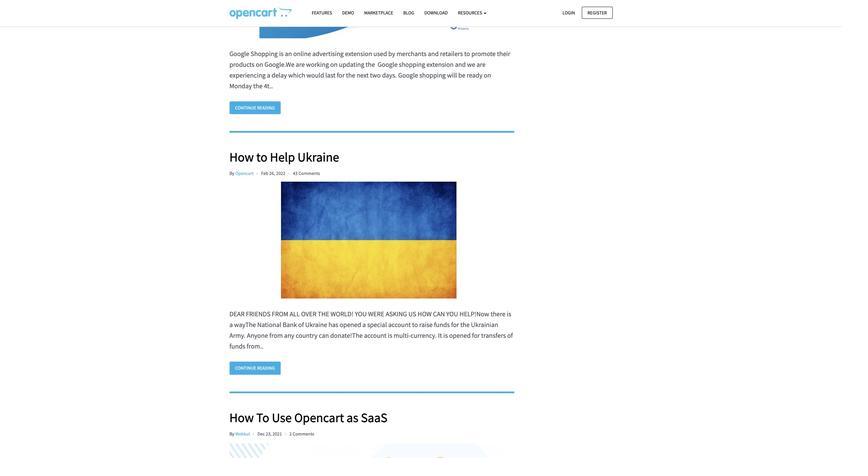 Task type: locate. For each thing, give the bounding box(es) containing it.
by left opencart link
[[230, 171, 235, 177]]

to up the feb
[[257, 149, 268, 165]]

1 vertical spatial by
[[230, 432, 235, 438]]

on
[[256, 60, 263, 69], [331, 60, 338, 69], [484, 71, 492, 79]]

2 horizontal spatial for
[[472, 332, 480, 340]]

0 vertical spatial comments
[[299, 171, 320, 177]]

0 vertical spatial google
[[230, 49, 250, 58]]

a
[[267, 71, 271, 79], [230, 321, 233, 329], [363, 321, 366, 329]]

26,
[[270, 171, 275, 177]]

for down ukrainian
[[472, 332, 480, 340]]

and
[[428, 49, 439, 58], [455, 60, 466, 69]]

by for how to use opencart as saas
[[230, 432, 235, 438]]

are down the online at the top left
[[296, 60, 305, 69]]

the down help!now
[[461, 321, 470, 329]]

the up two
[[366, 60, 375, 69]]

ukraine down "the"
[[306, 321, 327, 329]]

continue
[[235, 105, 256, 111], [235, 366, 256, 372]]

opencart up 2 comments
[[295, 410, 344, 426]]

opened right it
[[450, 332, 471, 340]]

account
[[389, 321, 411, 329], [364, 332, 387, 340]]

1 vertical spatial of
[[508, 332, 513, 340]]

0 horizontal spatial opencart
[[235, 171, 254, 177]]

account down special
[[364, 332, 387, 340]]

shopping down merchants
[[399, 60, 426, 69]]

1 vertical spatial how
[[230, 410, 254, 426]]

1 horizontal spatial google
[[399, 71, 418, 79]]

0 vertical spatial funds
[[434, 321, 450, 329]]

google right the days. on the top of page
[[399, 71, 418, 79]]

to left the raise
[[412, 321, 418, 329]]

on up last
[[331, 60, 338, 69]]

0 vertical spatial continue reading link
[[230, 102, 281, 114]]

continue reading down 4t..
[[235, 105, 275, 111]]

friends
[[246, 310, 271, 319]]

1 vertical spatial google
[[399, 71, 418, 79]]

by
[[230, 171, 235, 177], [230, 432, 235, 438]]

1 horizontal spatial opencart
[[295, 410, 344, 426]]

by left webkul on the bottom left of the page
[[230, 432, 235, 438]]

1 vertical spatial comments
[[293, 432, 314, 438]]

how up webkul on the bottom left of the page
[[230, 410, 254, 426]]

1 horizontal spatial a
[[267, 71, 271, 79]]

opened down world! you
[[340, 321, 361, 329]]

merchants
[[397, 49, 427, 58]]

google
[[230, 49, 250, 58], [399, 71, 418, 79]]

over
[[301, 310, 317, 319]]

is right there
[[507, 310, 512, 319]]

the inside dear friends from all over the world! you were asking us how can you help!now there is a waythe national bank of ukraine has opened a special account to raise funds for the ukrainian army. anyone from any country can donate!the account is multi-currency. it is opened for transfers of funds from..
[[461, 321, 470, 329]]

are
[[296, 60, 305, 69], [477, 60, 486, 69]]

1 vertical spatial opencart
[[295, 410, 344, 426]]

comments for opencart
[[293, 432, 314, 438]]

advertising
[[313, 49, 344, 58]]

1 how from the top
[[230, 149, 254, 165]]

1 vertical spatial and
[[455, 60, 466, 69]]

use
[[272, 410, 292, 426]]

to up we
[[465, 49, 471, 58]]

the
[[318, 310, 330, 319]]

1 by from the top
[[230, 171, 235, 177]]

1 horizontal spatial extension
[[427, 60, 454, 69]]

1 horizontal spatial account
[[389, 321, 411, 329]]

0 horizontal spatial and
[[428, 49, 439, 58]]

how for how to use opencart as saas
[[230, 410, 254, 426]]

1 horizontal spatial are
[[477, 60, 486, 69]]

1 vertical spatial continue
[[235, 366, 256, 372]]

1 vertical spatial for
[[452, 321, 459, 329]]

by for how to help ukraine
[[230, 171, 235, 177]]

webkul link
[[235, 432, 250, 438]]

a down dear
[[230, 321, 233, 329]]

google shopping is an online advertising extension used by merchants and retailers to promote their products on google.we are working on updating the  google shopping extension and we are experiencing a delay which would last for the next two days. google shopping will be ready on monday the 4t..
[[230, 49, 511, 90]]

reading
[[257, 105, 275, 111], [257, 366, 275, 372]]

2 vertical spatial for
[[472, 332, 480, 340]]

reading down 4t..
[[257, 105, 275, 111]]

ukraine up 43 comments
[[298, 149, 339, 165]]

from
[[272, 310, 289, 319]]

on down shopping at the top
[[256, 60, 263, 69]]

2 how from the top
[[230, 410, 254, 426]]

0 horizontal spatial google
[[230, 49, 250, 58]]

0 vertical spatial continue
[[235, 105, 256, 111]]

0 horizontal spatial opened
[[340, 321, 361, 329]]

comments for ukraine
[[299, 171, 320, 177]]

country
[[296, 332, 318, 340]]

1 vertical spatial account
[[364, 332, 387, 340]]

monday
[[230, 82, 252, 90]]

2 continue from the top
[[235, 366, 256, 372]]

1 horizontal spatial funds
[[434, 321, 450, 329]]

1 continue reading from the top
[[235, 105, 275, 111]]

continue reading down from..
[[235, 366, 275, 372]]

ukraine
[[298, 149, 339, 165], [306, 321, 327, 329]]

for down the you
[[452, 321, 459, 329]]

0 vertical spatial to
[[465, 49, 471, 58]]

for right last
[[337, 71, 345, 79]]

there
[[491, 310, 506, 319]]

2022
[[276, 171, 286, 177]]

you
[[447, 310, 459, 319]]

0 vertical spatial for
[[337, 71, 345, 79]]

special
[[368, 321, 387, 329]]

how to help ukraine link
[[230, 149, 515, 165]]

is left an in the left top of the page
[[279, 49, 284, 58]]

2021
[[273, 432, 282, 438]]

has
[[329, 321, 339, 329]]

which
[[289, 71, 305, 79]]

continue down monday
[[235, 105, 256, 111]]

funds down army.
[[230, 343, 245, 351]]

1 vertical spatial ukraine
[[306, 321, 327, 329]]

login
[[563, 10, 576, 16]]

0 vertical spatial and
[[428, 49, 439, 58]]

how to help ukraine image
[[230, 182, 508, 299]]

opened
[[340, 321, 361, 329], [450, 332, 471, 340]]

download link
[[420, 7, 453, 19]]

and left we
[[455, 60, 466, 69]]

0 vertical spatial extension
[[345, 49, 372, 58]]

a left special
[[363, 321, 366, 329]]

0 horizontal spatial on
[[256, 60, 263, 69]]

from..
[[247, 343, 264, 351]]

demo
[[343, 10, 354, 16]]

2 comments
[[290, 432, 314, 438]]

to inside dear friends from all over the world! you were asking us how can you help!now there is a waythe national bank of ukraine has opened a special account to raise funds for the ukrainian army. anyone from any country can donate!the account is multi-currency. it is opened for transfers of funds from..
[[412, 321, 418, 329]]

are right we
[[477, 60, 486, 69]]

how
[[230, 149, 254, 165], [230, 410, 254, 426]]

1 horizontal spatial on
[[331, 60, 338, 69]]

an
[[285, 49, 292, 58]]

retailers
[[440, 49, 463, 58]]

updating
[[339, 60, 365, 69]]

funds up it
[[434, 321, 450, 329]]

extension down retailers
[[427, 60, 454, 69]]

on right ready
[[484, 71, 492, 79]]

0 vertical spatial how
[[230, 149, 254, 165]]

0 horizontal spatial of
[[299, 321, 304, 329]]

account up multi-
[[389, 321, 411, 329]]

google up the products
[[230, 49, 250, 58]]

1 vertical spatial opened
[[450, 332, 471, 340]]

0 horizontal spatial to
[[257, 149, 268, 165]]

continue reading
[[235, 105, 275, 111], [235, 366, 275, 372]]

continue down from..
[[235, 366, 256, 372]]

continue reading link down 4t..
[[230, 102, 281, 114]]

comments
[[299, 171, 320, 177], [293, 432, 314, 438]]

blog link
[[399, 7, 420, 19]]

the down updating
[[346, 71, 356, 79]]

donate!the
[[331, 332, 363, 340]]

0 vertical spatial opened
[[340, 321, 361, 329]]

2 by from the top
[[230, 432, 235, 438]]

0 horizontal spatial funds
[[230, 343, 245, 351]]

0 horizontal spatial account
[[364, 332, 387, 340]]

for inside google shopping is an online advertising extension used by merchants and retailers to promote their products on google.we are working on updating the  google shopping extension and we are experiencing a delay which would last for the next two days. google shopping will be ready on monday the 4t..
[[337, 71, 345, 79]]

is left multi-
[[388, 332, 393, 340]]

1 vertical spatial continue reading
[[235, 366, 275, 372]]

register
[[588, 10, 607, 16]]

continue reading link
[[230, 102, 281, 114], [230, 362, 281, 375]]

is
[[279, 49, 284, 58], [507, 310, 512, 319], [388, 332, 393, 340], [444, 332, 448, 340]]

continue reading link down from..
[[230, 362, 281, 375]]

comments right 2
[[293, 432, 314, 438]]

reading down from..
[[257, 366, 275, 372]]

funds
[[434, 321, 450, 329], [230, 343, 245, 351]]

1 vertical spatial continue reading link
[[230, 362, 281, 375]]

by
[[389, 49, 396, 58]]

1 continue from the top
[[235, 105, 256, 111]]

1 horizontal spatial to
[[412, 321, 418, 329]]

from
[[270, 332, 283, 340]]

online
[[294, 49, 311, 58]]

a inside google shopping is an online advertising extension used by merchants and retailers to promote their products on google.we are working on updating the  google shopping extension and we are experiencing a delay which would last for the next two days. google shopping will be ready on monday the 4t..
[[267, 71, 271, 79]]

1 horizontal spatial of
[[508, 332, 513, 340]]

of right transfers
[[508, 332, 513, 340]]

1 horizontal spatial for
[[452, 321, 459, 329]]

2 horizontal spatial to
[[465, 49, 471, 58]]

shopping
[[399, 60, 426, 69], [420, 71, 446, 79]]

to
[[465, 49, 471, 58], [257, 149, 268, 165], [412, 321, 418, 329]]

comments right 43
[[299, 171, 320, 177]]

0 vertical spatial by
[[230, 171, 235, 177]]

it
[[438, 332, 442, 340]]

2 vertical spatial to
[[412, 321, 418, 329]]

opencart
[[235, 171, 254, 177], [295, 410, 344, 426]]

to inside google shopping is an online advertising extension used by merchants and retailers to promote their products on google.we are working on updating the  google shopping extension and we are experiencing a delay which would last for the next two days. google shopping will be ready on monday the 4t..
[[465, 49, 471, 58]]

google shopping update image
[[230, 0, 508, 38]]

shopping left 'will'
[[420, 71, 446, 79]]

0 vertical spatial continue reading
[[235, 105, 275, 111]]

0 vertical spatial reading
[[257, 105, 275, 111]]

0 horizontal spatial are
[[296, 60, 305, 69]]

1 vertical spatial funds
[[230, 343, 245, 351]]

and left retailers
[[428, 49, 439, 58]]

dear
[[230, 310, 245, 319]]

a left delay
[[267, 71, 271, 79]]

extension
[[345, 49, 372, 58], [427, 60, 454, 69]]

ready
[[467, 71, 483, 79]]

of right bank
[[299, 321, 304, 329]]

opencart left the feb
[[235, 171, 254, 177]]

0 horizontal spatial a
[[230, 321, 233, 329]]

1 are from the left
[[296, 60, 305, 69]]

extension up updating
[[345, 49, 372, 58]]

1 vertical spatial reading
[[257, 366, 275, 372]]

1 reading from the top
[[257, 105, 275, 111]]

2 are from the left
[[477, 60, 486, 69]]

0 vertical spatial account
[[389, 321, 411, 329]]

for
[[337, 71, 345, 79], [452, 321, 459, 329], [472, 332, 480, 340]]

0 horizontal spatial for
[[337, 71, 345, 79]]

how up by opencart
[[230, 149, 254, 165]]

0 vertical spatial ukraine
[[298, 149, 339, 165]]



Task type: describe. For each thing, give the bounding box(es) containing it.
their
[[497, 49, 511, 58]]

0 vertical spatial opencart
[[235, 171, 254, 177]]

register link
[[582, 7, 613, 19]]

saas
[[361, 410, 388, 426]]

1 horizontal spatial and
[[455, 60, 466, 69]]

can
[[433, 310, 445, 319]]

features link
[[307, 7, 337, 19]]

1 horizontal spatial opened
[[450, 332, 471, 340]]

dec
[[258, 432, 265, 438]]

world! you
[[331, 310, 367, 319]]

us
[[409, 310, 417, 319]]

delay
[[272, 71, 287, 79]]

asking
[[386, 310, 407, 319]]

experiencing
[[230, 71, 266, 79]]

days.
[[382, 71, 397, 79]]

1 vertical spatial extension
[[427, 60, 454, 69]]

ukrainian
[[471, 321, 499, 329]]

opencart - blog image
[[230, 7, 292, 19]]

can
[[319, 332, 329, 340]]

2 horizontal spatial a
[[363, 321, 366, 329]]

webkul
[[235, 432, 250, 438]]

the left 4t..
[[253, 82, 263, 90]]

features
[[312, 10, 332, 16]]

promote
[[472, 49, 496, 58]]

by opencart
[[230, 171, 254, 177]]

dear friends from all over the world! you were asking us how can you help!now there is a waythe national bank of ukraine has opened a special account to raise funds for the ukrainian army. anyone from any country can donate!the account is multi-currency. it is opened for transfers of funds from..
[[230, 310, 513, 351]]

resources link
[[453, 7, 492, 19]]

help
[[270, 149, 295, 165]]

help!now
[[460, 310, 490, 319]]

how to help ukraine
[[230, 149, 339, 165]]

resources
[[458, 10, 483, 16]]

waythe
[[234, 321, 256, 329]]

products
[[230, 60, 255, 69]]

dec 23, 2021
[[258, 432, 282, 438]]

0 vertical spatial of
[[299, 321, 304, 329]]

two
[[370, 71, 381, 79]]

is inside google shopping is an online advertising extension used by merchants and retailers to promote their products on google.we are working on updating the  google shopping extension and we are experiencing a delay which would last for the next two days. google shopping will be ready on monday the 4t..
[[279, 49, 284, 58]]

feb
[[261, 171, 269, 177]]

2
[[290, 432, 292, 438]]

continue for second continue reading link from the top
[[235, 366, 256, 372]]

would
[[307, 71, 324, 79]]

next
[[357, 71, 369, 79]]

download
[[425, 10, 448, 16]]

how to use opencart as saas link
[[230, 410, 515, 426]]

43
[[293, 171, 298, 177]]

continue for first continue reading link from the top
[[235, 105, 256, 111]]

0 vertical spatial shopping
[[399, 60, 426, 69]]

any
[[284, 332, 295, 340]]

to
[[257, 410, 270, 426]]

transfers
[[482, 332, 506, 340]]

last
[[326, 71, 336, 79]]

login link
[[557, 7, 581, 19]]

2 continue reading link from the top
[[230, 362, 281, 375]]

currency.
[[411, 332, 437, 340]]

demo link
[[337, 7, 360, 19]]

national
[[257, 321, 282, 329]]

4t..
[[264, 82, 273, 90]]

feb 26, 2022
[[261, 171, 286, 177]]

1 continue reading link from the top
[[230, 102, 281, 114]]

blog
[[404, 10, 415, 16]]

all
[[290, 310, 300, 319]]

multi-
[[394, 332, 411, 340]]

0 horizontal spatial extension
[[345, 49, 372, 58]]

how to use opencart as saas
[[230, 410, 388, 426]]

opencart link
[[235, 171, 254, 177]]

2 reading from the top
[[257, 366, 275, 372]]

shopping
[[251, 49, 278, 58]]

we
[[468, 60, 476, 69]]

23,
[[266, 432, 272, 438]]

2 continue reading from the top
[[235, 366, 275, 372]]

google.we
[[265, 60, 295, 69]]

bank
[[283, 321, 297, 329]]

1 vertical spatial shopping
[[420, 71, 446, 79]]

is right it
[[444, 332, 448, 340]]

marketplace
[[365, 10, 394, 16]]

be
[[459, 71, 466, 79]]

by webkul
[[230, 432, 250, 438]]

ukraine inside dear friends from all over the world! you were asking us how can you help!now there is a waythe national bank of ukraine has opened a special account to raise funds for the ukrainian army. anyone from any country can donate!the account is multi-currency. it is opened for transfers of funds from..
[[306, 321, 327, 329]]

2 horizontal spatial on
[[484, 71, 492, 79]]

43 comments
[[293, 171, 320, 177]]

1 vertical spatial to
[[257, 149, 268, 165]]

as
[[347, 410, 359, 426]]

how for how to help ukraine
[[230, 149, 254, 165]]

used
[[374, 49, 387, 58]]

how
[[418, 310, 432, 319]]

were
[[368, 310, 385, 319]]

anyone
[[247, 332, 268, 340]]

will
[[447, 71, 457, 79]]

how to use opencart as saas image
[[230, 443, 508, 459]]

raise
[[420, 321, 433, 329]]

marketplace link
[[360, 7, 399, 19]]



Task type: vqa. For each thing, say whether or not it's contained in the screenshot.
Languages Link
no



